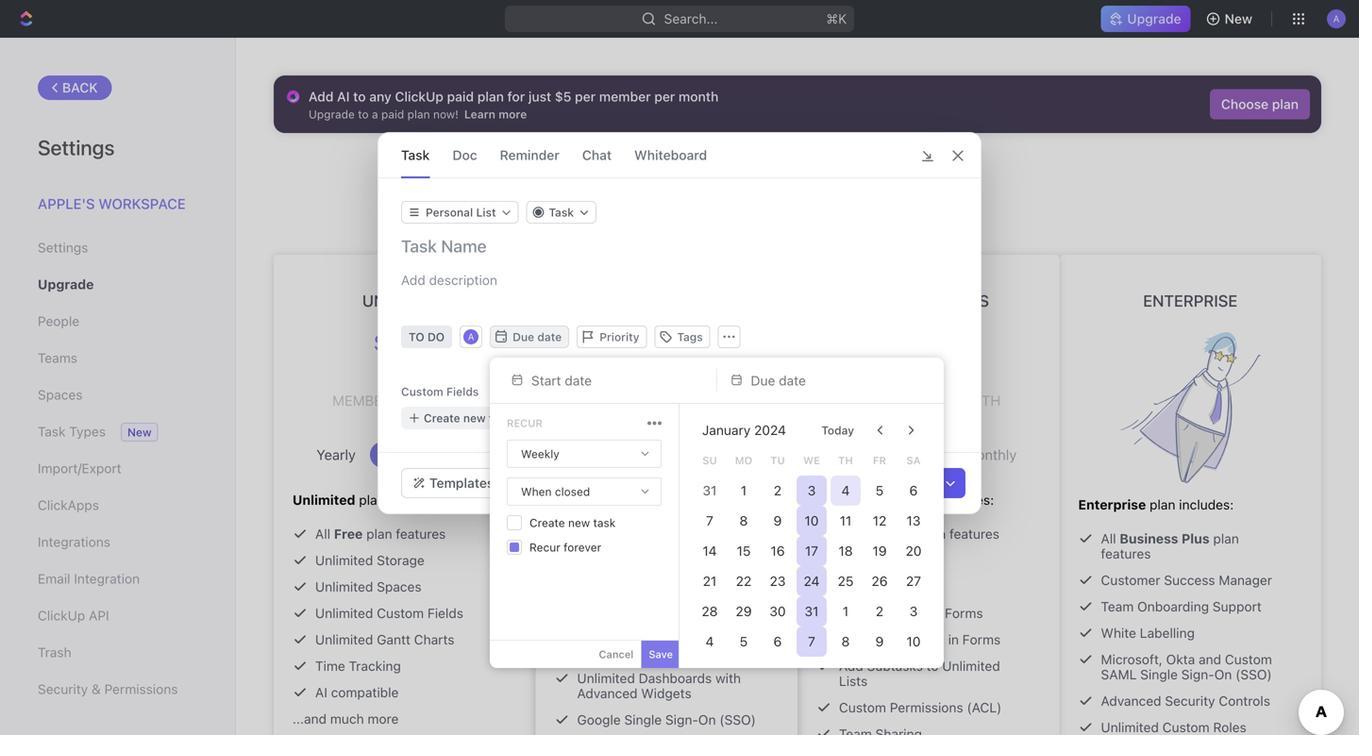 Task type: locate. For each thing, give the bounding box(es) containing it.
3 down we
[[808, 483, 816, 499]]

1 horizontal spatial 19
[[898, 322, 960, 398]]

2 down admin training
[[876, 604, 884, 620]]

1 horizontal spatial support
[[1213, 599, 1262, 615]]

1 horizontal spatial new
[[1225, 11, 1253, 26]]

add left "any"
[[309, 89, 334, 104]]

8 up lists on the bottom
[[842, 634, 850, 650]]

yearly for 19
[[841, 447, 880, 463]]

1 down 'mo'
[[741, 483, 747, 499]]

0 horizontal spatial 10
[[805, 513, 819, 529]]

0 horizontal spatial 7
[[389, 322, 421, 398]]

1 vertical spatial 31
[[805, 604, 819, 620]]

Start date text field
[[532, 373, 681, 388]]

apple's workspace
[[38, 195, 186, 212]]

member inside $ 12 member per month
[[595, 378, 654, 395]]

member right $5
[[600, 89, 651, 104]]

member up weekly dropdown button
[[595, 378, 654, 395]]

charts
[[414, 632, 455, 648]]

5
[[876, 483, 884, 499], [740, 634, 748, 650]]

plan up all free plan features
[[359, 493, 385, 508]]

0 vertical spatial (sso)
[[1236, 667, 1273, 683]]

task
[[594, 517, 616, 530]]

unlimited for unlimited
[[362, 291, 447, 310]]

0 horizontal spatial on
[[699, 713, 716, 728]]

fields
[[447, 385, 479, 399], [428, 606, 464, 621]]

1 vertical spatial 7
[[707, 513, 714, 529]]

saml
[[1102, 667, 1138, 683]]

1 vertical spatial (sso)
[[720, 713, 756, 728]]

on down with
[[699, 713, 716, 728]]

5 down fr
[[876, 483, 884, 499]]

9 up 'subtasks'
[[876, 634, 884, 650]]

19 inside $ 19 member per month
[[898, 322, 960, 398]]

add inside add ai to any clickup paid plan for just $5 per member per month learn more
[[309, 89, 334, 104]]

business for business plus
[[868, 291, 946, 310]]

4 down 28
[[706, 634, 714, 650]]

1 vertical spatial spaces
[[377, 579, 422, 595]]

2 settings from the top
[[38, 240, 88, 255]]

choose plan link
[[1211, 89, 1311, 119]]

to left "any"
[[353, 89, 366, 104]]

1 vertical spatial new
[[127, 426, 152, 439]]

1 horizontal spatial 10
[[907, 634, 921, 650]]

per inside $ 19 member per month
[[919, 392, 945, 409]]

upgrade link left the new button
[[1102, 6, 1191, 32]]

labelling
[[1141, 626, 1196, 641]]

on up controls
[[1215, 667, 1233, 683]]

plus inside all business plus plan features
[[1182, 531, 1210, 547]]

13
[[907, 513, 921, 529]]

task left doc
[[401, 147, 430, 163]]

business down enterprise plan includes:
[[1120, 531, 1179, 547]]

unlimited for unlimited dashboards with advanced widgets
[[578, 671, 635, 687]]

2 horizontal spatial upgrade
[[1128, 11, 1182, 26]]

task left types
[[38, 424, 66, 440]]

unlimited inside unlimited dashboards with advanced widgets
[[578, 671, 635, 687]]

add for add ai to any clickup paid plan for just $5 per member per month learn more
[[309, 89, 334, 104]]

2 horizontal spatial yearly
[[841, 447, 880, 463]]

0 vertical spatial 2
[[774, 483, 782, 499]]

trash
[[38, 645, 72, 661]]

member left custom fields
[[333, 392, 391, 409]]

task inside button
[[897, 476, 926, 491]]

0 horizontal spatial more
[[368, 712, 399, 727]]

choose plan
[[1222, 96, 1300, 112]]

unlimited for unlimited timeline views
[[578, 539, 635, 554]]

reminder
[[500, 147, 560, 163]]

1 horizontal spatial create
[[852, 476, 893, 491]]

0 horizontal spatial spaces
[[38, 387, 83, 403]]

new
[[1225, 11, 1253, 26], [127, 426, 152, 439]]

0 vertical spatial upgrade link
[[1102, 6, 1191, 32]]

month
[[679, 89, 719, 104], [687, 378, 739, 395], [425, 392, 477, 409], [949, 392, 1001, 409]]

paid
[[447, 89, 474, 104]]

clickup inside add ai to any clickup paid plan for just $5 per member per month learn more
[[395, 89, 444, 104]]

to for add subtasks to unlimited lists
[[927, 659, 939, 674]]

features up the storage
[[396, 527, 446, 542]]

0 horizontal spatial upgrade
[[38, 277, 94, 292]]

0 vertical spatial recur
[[507, 417, 543, 430]]

1 vertical spatial plus
[[879, 493, 907, 508]]

1 vertical spatial 9
[[876, 634, 884, 650]]

$ inside $ 19 member per month
[[886, 330, 896, 356]]

all for all business plus plan features
[[1102, 531, 1117, 547]]

plan up unlimited storage
[[367, 527, 392, 542]]

0 horizontal spatial plus
[[879, 493, 907, 508]]

today
[[822, 424, 855, 437]]

enterprise for enterprise plan includes:
[[1079, 497, 1147, 513]]

custom for custom fields
[[401, 385, 444, 399]]

google single sign-on (sso)
[[578, 713, 756, 728]]

month inside $ 12 member per month
[[687, 378, 739, 395]]

new inside the new button
[[1225, 11, 1253, 26]]

2 vertical spatial plus
[[1182, 531, 1210, 547]]

unlimited down unlimited storage
[[315, 579, 373, 595]]

all for all free plan features
[[315, 527, 331, 542]]

31
[[703, 483, 717, 499], [805, 604, 819, 620]]

single down widgets on the bottom of page
[[625, 713, 662, 728]]

12 inside $ 12 member per month
[[638, 308, 696, 383]]

unlimited up private
[[578, 592, 635, 607]]

task inside settings element
[[38, 424, 66, 440]]

0 vertical spatial 31
[[703, 483, 717, 499]]

unlimited workload analysis
[[578, 565, 750, 581]]

upgrade left the new button
[[1128, 11, 1182, 26]]

includes: up all business plus plan features
[[1180, 497, 1235, 513]]

integrations link
[[38, 527, 197, 559]]

per inside $ 12 member per month
[[657, 378, 683, 395]]

1 horizontal spatial 6
[[910, 483, 918, 499]]

new button
[[1199, 4, 1265, 34]]

new up import/export link
[[127, 426, 152, 439]]

includes:
[[647, 478, 701, 494], [389, 493, 443, 508], [940, 493, 995, 508], [1180, 497, 1235, 513]]

1 horizontal spatial 4
[[842, 483, 850, 499]]

custom for custom branded forms
[[840, 606, 887, 621]]

0 horizontal spatial add
[[309, 89, 334, 104]]

$ inside "$ 7 member per month"
[[374, 330, 384, 356]]

plan up learn
[[478, 89, 504, 104]]

create up 'recur forever'
[[530, 517, 565, 530]]

weekly button
[[508, 441, 661, 467]]

business up $ 19 member per month
[[868, 291, 946, 310]]

0 horizontal spatial 6
[[774, 634, 782, 650]]

settings up apple's
[[38, 135, 115, 160]]

19 down the business plus
[[898, 322, 960, 398]]

0 vertical spatial create
[[852, 476, 893, 491]]

advanced inside unlimited dashboards with advanced widgets
[[578, 686, 638, 702]]

unlimited down task on the left bottom
[[578, 539, 635, 554]]

1 horizontal spatial single
[[1141, 667, 1179, 683]]

recur down create new task
[[530, 541, 561, 554]]

1 horizontal spatial add
[[840, 659, 864, 674]]

0 vertical spatial more
[[499, 108, 527, 121]]

unlimited down in
[[943, 659, 1001, 674]]

0 vertical spatial 7
[[389, 322, 421, 398]]

$ inside $ 12 member per month
[[625, 315, 636, 342]]

support up the 27
[[887, 553, 936, 569]]

features up customer at the right of page
[[1102, 546, 1152, 562]]

more inside add ai to any clickup paid plan for just $5 per member per month learn more
[[499, 108, 527, 121]]

7 inside "$ 7 member per month"
[[389, 322, 421, 398]]

advanced down the saml
[[1102, 694, 1162, 709]]

spaces down the storage
[[377, 579, 422, 595]]

single inside microsoft, okta and custom saml single sign-on (sso)
[[1141, 667, 1179, 683]]

ai down time
[[315, 685, 328, 701]]

1 horizontal spatial more
[[499, 108, 527, 121]]

0 vertical spatial task
[[401, 147, 430, 163]]

unlimited for unlimited plan includes:
[[293, 493, 356, 508]]

teams down unlimited workload analysis
[[639, 592, 679, 607]]

1 vertical spatial 10
[[907, 634, 921, 650]]

1 vertical spatial enterprise
[[1079, 497, 1147, 513]]

0 horizontal spatial 5
[[740, 634, 748, 650]]

to inside add subtasks to unlimited lists
[[927, 659, 939, 674]]

0 horizontal spatial teams
[[38, 350, 77, 366]]

add inside add subtasks to unlimited lists
[[840, 659, 864, 674]]

due date button
[[490, 326, 570, 348]]

2 vertical spatial 7
[[809, 634, 816, 650]]

white labelling
[[1102, 626, 1196, 641]]

3 down training
[[910, 604, 918, 620]]

to inside add ai to any clickup paid plan for just $5 per member per month learn more
[[353, 89, 366, 104]]

unlimited down the free at the bottom left of page
[[315, 553, 373, 569]]

2 horizontal spatial plus
[[1182, 531, 1210, 547]]

yearly down today
[[841, 447, 880, 463]]

1 horizontal spatial security
[[1166, 694, 1216, 709]]

upgrade to unleash everything
[[662, 160, 934, 183]]

plus up $ 19 member per month
[[950, 291, 990, 310]]

forever
[[564, 541, 602, 554]]

single up advanced security controls
[[1141, 667, 1179, 683]]

forms
[[945, 606, 984, 621], [963, 632, 1001, 648]]

per for 7
[[395, 392, 421, 409]]

custom inside dialog
[[401, 385, 444, 399]]

support down "manager"
[[1213, 599, 1262, 615]]

all free plan features
[[315, 527, 446, 542]]

permissions down add subtasks to unlimited lists
[[890, 700, 964, 716]]

0 horizontal spatial security
[[38, 682, 88, 697]]

unlimited for unlimited workload analysis
[[578, 565, 635, 581]]

8 up 15
[[740, 513, 748, 529]]

ai left "any"
[[337, 89, 350, 104]]

unlimited up "$ 7 member per month"
[[362, 291, 447, 310]]

recur forever
[[530, 541, 602, 554]]

5 down 29
[[740, 634, 748, 650]]

1 vertical spatial 4
[[706, 634, 714, 650]]

custom for custom permissions (acl)
[[840, 700, 887, 716]]

unlimited inside add subtasks to unlimited lists
[[943, 659, 1001, 674]]

1 vertical spatial on
[[699, 713, 716, 728]]

to
[[353, 89, 366, 104], [744, 160, 761, 183], [927, 659, 939, 674]]

google
[[578, 713, 621, 728]]

2 vertical spatial task
[[897, 476, 926, 491]]

plan up all unlimited plan features
[[617, 478, 643, 494]]

support
[[887, 553, 936, 569], [1213, 599, 1262, 615]]

fields inside dialog
[[447, 385, 479, 399]]

on inside microsoft, okta and custom saml single sign-on (sso)
[[1215, 667, 1233, 683]]

0 horizontal spatial single
[[625, 713, 662, 728]]

unleash
[[766, 160, 835, 183]]

add down conditional
[[840, 659, 864, 674]]

1 horizontal spatial ai
[[337, 89, 350, 104]]

spaces up task types on the bottom left of the page
[[38, 387, 83, 403]]

1 settings from the top
[[38, 135, 115, 160]]

18
[[839, 544, 853, 559]]

month inside "$ 7 member per month"
[[425, 392, 477, 409]]

1 vertical spatial create
[[530, 517, 565, 530]]

2 horizontal spatial task
[[897, 476, 926, 491]]

create task button
[[840, 468, 937, 499]]

0 vertical spatial on
[[1215, 667, 1233, 683]]

custom
[[401, 385, 444, 399], [377, 606, 424, 621], [840, 606, 887, 621], [1226, 652, 1273, 668], [840, 700, 887, 716]]

19
[[898, 322, 960, 398], [873, 544, 887, 559]]

10 up 17
[[805, 513, 819, 529]]

all business plus plan features
[[1102, 531, 1240, 562]]

yearly
[[579, 433, 618, 449], [317, 447, 356, 463], [841, 447, 880, 463]]

includes: for unlimited plan includes:
[[389, 493, 443, 508]]

unlimited up time tracking
[[315, 632, 373, 648]]

0 vertical spatial 10
[[805, 513, 819, 529]]

create inside button
[[852, 476, 893, 491]]

all for all unlimited plan features
[[578, 512, 593, 528]]

6 down the 30
[[774, 634, 782, 650]]

yearly up when closed dropdown button
[[579, 433, 618, 449]]

create down fr
[[852, 476, 893, 491]]

features up views
[[692, 512, 742, 528]]

to for add ai to any clickup paid plan for just $5 per member per month learn more
[[353, 89, 366, 104]]

clickup inside settings element
[[38, 608, 85, 624]]

plus up success
[[1182, 531, 1210, 547]]

per
[[575, 89, 596, 104], [655, 89, 676, 104], [657, 378, 683, 395], [395, 392, 421, 409], [919, 392, 945, 409]]

12
[[638, 308, 696, 383], [873, 513, 887, 529]]

25
[[838, 574, 854, 589]]

timesheets
[[578, 645, 648, 660]]

2 horizontal spatial $
[[886, 330, 896, 356]]

1 vertical spatial 12
[[873, 513, 887, 529]]

unlimited storage
[[315, 553, 425, 569]]

clickapps link
[[38, 490, 197, 522]]

2 vertical spatial to
[[927, 659, 939, 674]]

security inside "link"
[[38, 682, 88, 697]]

unlimited for unlimited spaces
[[315, 579, 373, 595]]

0 horizontal spatial (sso)
[[720, 713, 756, 728]]

features for all business plan features
[[950, 527, 1000, 542]]

1
[[741, 483, 747, 499], [843, 604, 849, 620]]

0 horizontal spatial 12
[[638, 308, 696, 383]]

forms right in
[[963, 632, 1001, 648]]

2 down tu
[[774, 483, 782, 499]]

1 vertical spatial 19
[[873, 544, 887, 559]]

1 horizontal spatial on
[[1215, 667, 1233, 683]]

import/export link
[[38, 453, 197, 485]]

plus for business plus plan includes:
[[879, 493, 907, 508]]

unlimited plan includes:
[[293, 493, 443, 508]]

all for all business plan features
[[840, 527, 855, 542]]

permissions
[[104, 682, 178, 697], [890, 700, 964, 716]]

create for create task
[[852, 476, 893, 491]]

security & permissions
[[38, 682, 178, 697]]

spaces link
[[38, 379, 197, 411]]

upgrade up the task name text box
[[662, 160, 739, 183]]

0 horizontal spatial task
[[38, 424, 66, 440]]

includes: up all unlimited plan features
[[647, 478, 701, 494]]

task up business plus plan includes:
[[897, 476, 926, 491]]

6 down sa
[[910, 483, 918, 499]]

0 vertical spatial enterprise
[[1144, 291, 1238, 310]]

2 horizontal spatial to
[[927, 659, 939, 674]]

per for 12
[[657, 378, 683, 395]]

for
[[508, 89, 525, 104]]

member inside $ 19 member per month
[[857, 392, 916, 409]]

upgrade inside settings element
[[38, 277, 94, 292]]

member up today button
[[857, 392, 916, 409]]

0 horizontal spatial permissions
[[104, 682, 178, 697]]

0 vertical spatial plus
[[950, 291, 990, 310]]

includes: for business plan includes:
[[647, 478, 701, 494]]

add subtasks to unlimited lists
[[840, 659, 1001, 689]]

22
[[736, 574, 752, 589]]

all inside all business plus plan features
[[1102, 531, 1117, 547]]

plus
[[950, 291, 990, 310], [879, 493, 907, 508], [1182, 531, 1210, 547]]

member inside "$ 7 member per month"
[[333, 392, 391, 409]]

plus down create task
[[879, 493, 907, 508]]

permissions inside "link"
[[104, 682, 178, 697]]

features inside all business plus plan features
[[1102, 546, 1152, 562]]

1 vertical spatial upgrade
[[662, 160, 739, 183]]

upgrade link up people link
[[38, 269, 197, 301]]

views
[[694, 539, 730, 554]]

whiteboard button
[[635, 133, 708, 178]]

24
[[804, 574, 820, 589]]

(sso) down with
[[720, 713, 756, 728]]

31 down su
[[703, 483, 717, 499]]

all up customer at the right of page
[[1102, 531, 1117, 547]]

back
[[62, 80, 98, 95]]

1 horizontal spatial 31
[[805, 604, 819, 620]]

0 horizontal spatial 31
[[703, 483, 717, 499]]

fr
[[874, 455, 887, 467]]

settings down apple's
[[38, 240, 88, 255]]

plan up "manager"
[[1214, 531, 1240, 547]]

includes: up all free plan features
[[389, 493, 443, 508]]

unlimited for unlimited storage
[[315, 553, 373, 569]]

1 horizontal spatial $
[[625, 315, 636, 342]]

1 horizontal spatial sign-
[[1182, 667, 1215, 683]]

0 vertical spatial 19
[[898, 322, 960, 398]]

white
[[1102, 626, 1137, 641]]

0 vertical spatial add
[[309, 89, 334, 104]]

1 vertical spatial to
[[744, 160, 761, 183]]

1 vertical spatial 2
[[876, 604, 884, 620]]

per inside "$ 7 member per month"
[[395, 392, 421, 409]]

upgrade up people on the top of page
[[38, 277, 94, 292]]

add ai to any clickup paid plan for just $5 per member per month learn more
[[309, 89, 719, 121]]

0 horizontal spatial to
[[353, 89, 366, 104]]

1 horizontal spatial yearly
[[579, 433, 618, 449]]

th
[[839, 455, 854, 467]]

email
[[38, 571, 70, 587]]

dialog
[[378, 132, 982, 515]]

compatible
[[331, 685, 399, 701]]

1 vertical spatial permissions
[[890, 700, 964, 716]]

unlimited for unlimited teams
[[578, 592, 635, 607]]

member inside add ai to any clickup paid plan for just $5 per member per month learn more
[[600, 89, 651, 104]]

docs
[[623, 618, 654, 634]]

0 vertical spatial teams
[[38, 350, 77, 366]]

more down compatible on the bottom left of page
[[368, 712, 399, 727]]

security down microsoft, okta and custom saml single sign-on (sso)
[[1166, 694, 1216, 709]]

0 horizontal spatial 19
[[873, 544, 887, 559]]

0 vertical spatial spaces
[[38, 387, 83, 403]]

clickup right "any"
[[395, 89, 444, 104]]

save
[[649, 649, 673, 661]]

1 horizontal spatial to
[[744, 160, 761, 183]]

yearly up unlimited plan includes:
[[317, 447, 356, 463]]

includes: up all business plan features
[[940, 493, 995, 508]]

2
[[774, 483, 782, 499], [876, 604, 884, 620]]

add for add subtasks to unlimited lists
[[840, 659, 864, 674]]

chat button
[[583, 133, 612, 178]]

features for all unlimited plan features
[[692, 512, 742, 528]]

teams down people on the top of page
[[38, 350, 77, 366]]

all
[[578, 512, 593, 528], [315, 527, 331, 542], [840, 527, 855, 542], [1102, 531, 1117, 547]]

2 horizontal spatial 7
[[809, 634, 816, 650]]

1 down admin on the bottom
[[843, 604, 849, 620]]

0 vertical spatial support
[[887, 553, 936, 569]]

people link
[[38, 306, 197, 338]]

month inside $ 19 member per month
[[949, 392, 1001, 409]]

new up choose
[[1225, 11, 1253, 26]]

0 horizontal spatial create
[[530, 517, 565, 530]]

more down 'for'
[[499, 108, 527, 121]]

clickup up the trash
[[38, 608, 85, 624]]

permissions down the trash link
[[104, 682, 178, 697]]

month inside add ai to any clickup paid plan for just $5 per member per month learn more
[[679, 89, 719, 104]]

all left the free at the bottom left of page
[[315, 527, 331, 542]]

member for 7
[[333, 392, 391, 409]]

to down logic
[[927, 659, 939, 674]]

1 horizontal spatial plus
[[950, 291, 990, 310]]

forms up in
[[945, 606, 984, 621]]

8
[[740, 513, 748, 529], [842, 634, 850, 650]]

business up 11
[[817, 493, 876, 508]]

unlimited dashboards with advanced widgets
[[578, 671, 741, 702]]

advanced up google
[[578, 686, 638, 702]]

plan up 13
[[910, 493, 936, 508]]



Task type: vqa. For each thing, say whether or not it's contained in the screenshot.
Upgrade to the middle
yes



Task type: describe. For each thing, give the bounding box(es) containing it.
...and
[[293, 712, 327, 727]]

types
[[69, 424, 106, 440]]

task for task types
[[38, 424, 66, 440]]

plan up timeline
[[663, 512, 689, 528]]

plan inside all business plus plan features
[[1214, 531, 1240, 547]]

chat
[[583, 147, 612, 163]]

unlimited timeline views
[[578, 539, 730, 554]]

1 vertical spatial 1
[[843, 604, 849, 620]]

much
[[330, 712, 364, 727]]

custom branded forms
[[840, 606, 984, 621]]

yearly for 7
[[317, 447, 356, 463]]

security & permissions link
[[38, 674, 197, 706]]

(acl)
[[968, 700, 1002, 716]]

custom permissions (acl)
[[840, 700, 1002, 716]]

21
[[703, 574, 717, 589]]

time
[[315, 659, 345, 674]]

widgets
[[642, 686, 692, 702]]

member for 12
[[595, 378, 654, 395]]

private
[[578, 618, 620, 634]]

just
[[529, 89, 552, 104]]

dashboards
[[639, 671, 712, 687]]

features for all free plan features
[[396, 527, 446, 542]]

26
[[872, 574, 888, 589]]

settings element
[[0, 38, 236, 736]]

plan right choose
[[1273, 96, 1300, 112]]

0 horizontal spatial upgrade link
[[38, 269, 197, 301]]

custom inside microsoft, okta and custom saml single sign-on (sso)
[[1226, 652, 1273, 668]]

january
[[703, 423, 751, 438]]

clickapps
[[38, 498, 99, 513]]

29
[[736, 604, 752, 620]]

ai compatible
[[315, 685, 399, 701]]

0 vertical spatial 4
[[842, 483, 850, 499]]

closed
[[555, 485, 591, 499]]

0 horizontal spatial 3
[[808, 483, 816, 499]]

1 vertical spatial 3
[[910, 604, 918, 620]]

unlimited custom fields
[[315, 606, 464, 621]]

1 horizontal spatial 9
[[876, 634, 884, 650]]

any
[[370, 89, 392, 104]]

create for create new task
[[530, 517, 565, 530]]

1 horizontal spatial spaces
[[377, 579, 422, 595]]

0 horizontal spatial 4
[[706, 634, 714, 650]]

1 horizontal spatial 7
[[707, 513, 714, 529]]

0 horizontal spatial 8
[[740, 513, 748, 529]]

free
[[334, 527, 363, 542]]

back link
[[38, 76, 112, 100]]

$ for 12
[[625, 315, 636, 342]]

Task Name text field
[[401, 235, 962, 258]]

priority
[[840, 553, 883, 569]]

17
[[806, 544, 819, 559]]

1 vertical spatial teams
[[639, 592, 679, 607]]

controls
[[1220, 694, 1271, 709]]

reminder button
[[500, 133, 560, 178]]

integrations
[[38, 535, 110, 550]]

due
[[513, 331, 535, 344]]

team onboarding support
[[1102, 599, 1262, 615]]

api
[[89, 608, 109, 624]]

lists
[[840, 674, 868, 689]]

Due date text field
[[751, 373, 901, 388]]

unlimited gantt charts
[[315, 632, 455, 648]]

plan up 20
[[921, 527, 946, 542]]

1 vertical spatial ai
[[315, 685, 328, 701]]

ai inside add ai to any clickup paid plan for just $5 per member per month learn more
[[337, 89, 350, 104]]

$ 12 member per month
[[595, 308, 739, 395]]

all business plan features
[[840, 527, 1000, 542]]

storage
[[377, 553, 425, 569]]

choose
[[1222, 96, 1269, 112]]

member for 19
[[857, 392, 916, 409]]

recur for recur forever
[[530, 541, 561, 554]]

1 horizontal spatial upgrade
[[662, 160, 739, 183]]

trash link
[[38, 637, 197, 669]]

spaces inside settings element
[[38, 387, 83, 403]]

0 horizontal spatial support
[[887, 553, 936, 569]]

0 vertical spatial forms
[[945, 606, 984, 621]]

0 horizontal spatial 1
[[741, 483, 747, 499]]

1 horizontal spatial upgrade link
[[1102, 6, 1191, 32]]

create new task
[[530, 517, 616, 530]]

time tracking
[[315, 659, 401, 674]]

customer success manager
[[1102, 573, 1273, 588]]

0 horizontal spatial sign-
[[666, 713, 699, 728]]

tu
[[771, 455, 786, 467]]

30
[[770, 604, 786, 620]]

we
[[804, 455, 821, 467]]

custom fields
[[401, 385, 479, 399]]

business for business plan includes:
[[555, 478, 614, 494]]

private docs
[[578, 618, 654, 634]]

unlimited for unlimited custom fields
[[315, 606, 373, 621]]

task for task
[[401, 147, 430, 163]]

2024
[[755, 423, 787, 438]]

email integration
[[38, 571, 140, 587]]

1 horizontal spatial 5
[[876, 483, 884, 499]]

conditional logic in forms
[[840, 632, 1001, 648]]

plan up all business plus plan features
[[1150, 497, 1176, 513]]

1 vertical spatial 8
[[842, 634, 850, 650]]

15
[[737, 544, 751, 559]]

microsoft,
[[1102, 652, 1163, 668]]

1 vertical spatial more
[[368, 712, 399, 727]]

plan inside add ai to any clickup paid plan for just $5 per member per month learn more
[[478, 89, 504, 104]]

includes: for enterprise plan includes:
[[1180, 497, 1235, 513]]

advanced security controls
[[1102, 694, 1271, 709]]

business up priority support
[[858, 527, 917, 542]]

plus for business plus
[[950, 291, 990, 310]]

enterprise plan includes:
[[1079, 497, 1235, 513]]

$ for 7
[[374, 330, 384, 356]]

0 horizontal spatial 9
[[774, 513, 782, 529]]

search...
[[664, 11, 718, 26]]

weekly
[[521, 448, 560, 461]]

month for 19
[[949, 392, 1001, 409]]

dialog containing task
[[378, 132, 982, 515]]

1 horizontal spatial advanced
[[1102, 694, 1162, 709]]

sa
[[907, 455, 921, 467]]

tracking
[[349, 659, 401, 674]]

microsoft, okta and custom saml single sign-on (sso)
[[1102, 652, 1273, 683]]

workload
[[639, 565, 697, 581]]

1 vertical spatial forms
[[963, 632, 1001, 648]]

new
[[569, 517, 590, 530]]

month for 7
[[425, 392, 477, 409]]

unlimited down business plan includes:
[[596, 512, 659, 528]]

⌘k
[[827, 11, 847, 26]]

people
[[38, 314, 79, 329]]

1 vertical spatial fields
[[428, 606, 464, 621]]

sign- inside microsoft, okta and custom saml single sign-on (sso)
[[1182, 667, 1215, 683]]

month for 12
[[687, 378, 739, 395]]

unlimited teams
[[578, 592, 679, 607]]

$ for 19
[[886, 330, 896, 356]]

when closed
[[521, 485, 591, 499]]

with
[[716, 671, 741, 687]]

enterprise image
[[1121, 332, 1261, 484]]

due date
[[513, 331, 562, 344]]

teams inside teams "link"
[[38, 350, 77, 366]]

unlimited for unlimited gantt charts
[[315, 632, 373, 648]]

enterprise for enterprise
[[1144, 291, 1238, 310]]

settings link
[[38, 232, 197, 264]]

1 vertical spatial support
[[1213, 599, 1262, 615]]

new inside settings element
[[127, 426, 152, 439]]

1 vertical spatial 5
[[740, 634, 748, 650]]

business inside all business plus plan features
[[1120, 531, 1179, 547]]

business for business plus plan includes:
[[817, 493, 876, 508]]

per for 19
[[919, 392, 945, 409]]

create task
[[852, 476, 926, 491]]

customer
[[1102, 573, 1161, 588]]

onboarding
[[1138, 599, 1210, 615]]

1 horizontal spatial 2
[[876, 604, 884, 620]]

in
[[949, 632, 960, 648]]

recur for recur
[[507, 417, 543, 430]]

(sso) inside microsoft, okta and custom saml single sign-on (sso)
[[1236, 667, 1273, 683]]

business plus
[[868, 291, 990, 310]]

1 horizontal spatial 12
[[873, 513, 887, 529]]

okta
[[1167, 652, 1196, 668]]

when
[[521, 485, 552, 499]]

email integration link
[[38, 563, 197, 595]]



